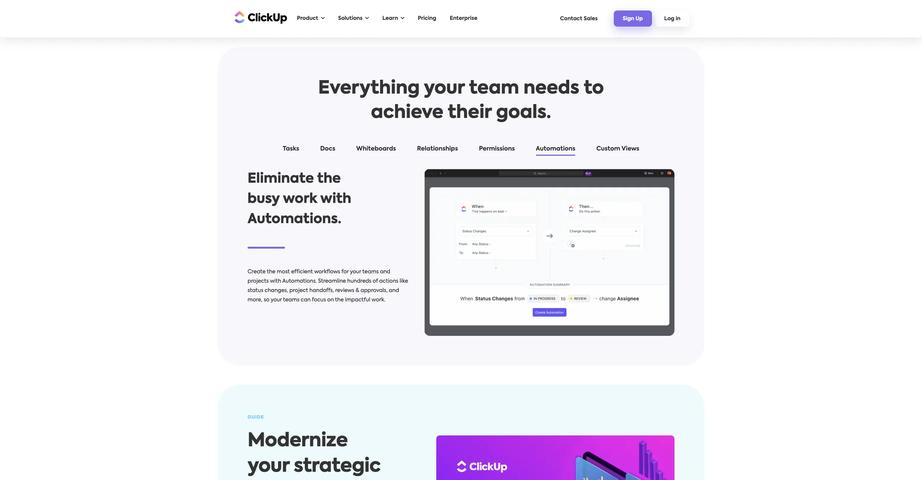 Task type: locate. For each thing, give the bounding box(es) containing it.
in
[[676, 16, 681, 21]]

project
[[290, 288, 308, 294]]

custom views button
[[589, 144, 647, 157]]

0 vertical spatial with
[[321, 193, 351, 206]]

0 horizontal spatial with
[[270, 279, 281, 284]]

tasks
[[283, 146, 299, 152]]

and down actions
[[389, 288, 399, 294]]

automations. up project
[[282, 279, 317, 284]]

eliminate
[[248, 172, 314, 186]]

pmo_automations.png image
[[425, 169, 675, 336]]

efficient
[[291, 270, 313, 275]]

custom
[[597, 146, 621, 152]]

automations. inside eliminate the busy work with automations.
[[248, 213, 341, 226]]

the down docs button
[[317, 172, 341, 186]]

pricing link
[[414, 11, 440, 26]]

teams up of
[[363, 270, 379, 275]]

the right the on
[[335, 298, 344, 303]]

and up actions
[[380, 270, 390, 275]]

pricing
[[418, 16, 437, 21]]

handoffs,
[[310, 288, 334, 294]]

1 vertical spatial the
[[267, 270, 276, 275]]

for
[[342, 270, 349, 275]]

work
[[283, 193, 317, 206]]

the left most
[[267, 270, 276, 275]]

permissions
[[479, 146, 515, 152]]

busy
[[248, 193, 280, 206]]

the
[[317, 172, 341, 186], [267, 270, 276, 275], [335, 298, 344, 303]]

the for eliminate
[[317, 172, 341, 186]]

with
[[321, 193, 351, 206], [270, 279, 281, 284]]

and
[[380, 270, 390, 275], [389, 288, 399, 294]]

teams
[[363, 270, 379, 275], [283, 298, 300, 303]]

with inside eliminate the busy work with automations.
[[321, 193, 351, 206]]

learn
[[383, 16, 398, 21]]

log in
[[665, 16, 681, 21]]

with up changes,
[[270, 279, 281, 284]]

with inside create the most efficient workflows for your teams and projects with automations. streamline hundreds of actions like status changes, project handoffs, reviews & approvals, and more, so your teams can focus on the impactful work.
[[270, 279, 281, 284]]

automations. down 'work'
[[248, 213, 341, 226]]

status
[[248, 288, 263, 294]]

0 vertical spatial the
[[317, 172, 341, 186]]

whiteboards
[[356, 146, 396, 152]]

guide
[[248, 416, 264, 420]]

like
[[400, 279, 408, 284]]

focus
[[312, 298, 326, 303]]

automations
[[536, 146, 576, 152]]

1 vertical spatial teams
[[283, 298, 300, 303]]

1 vertical spatial automations.
[[282, 279, 317, 284]]

projects
[[248, 279, 269, 284]]

up
[[636, 16, 643, 21]]

sales
[[584, 16, 598, 21]]

their
[[448, 104, 492, 122]]

approvals,
[[361, 288, 388, 294]]

enterprise link
[[446, 11, 481, 26]]

can
[[301, 298, 311, 303]]

teams down project
[[283, 298, 300, 303]]

your inside the everything your team needs to achieve their goals.
[[424, 80, 465, 98]]

reviews
[[335, 288, 355, 294]]

enterprise
[[450, 16, 478, 21]]

eliminate the busy work with automations.
[[248, 172, 351, 226]]

0 horizontal spatial teams
[[283, 298, 300, 303]]

1 vertical spatial with
[[270, 279, 281, 284]]

needs
[[524, 80, 580, 98]]

modernize your strategi
[[248, 432, 381, 480]]

sign
[[623, 16, 635, 21]]

on
[[327, 298, 334, 303]]

of
[[373, 279, 378, 284]]

the inside eliminate the busy work with automations.
[[317, 172, 341, 186]]

actions
[[379, 279, 399, 284]]

create
[[248, 270, 266, 275]]

tab list
[[240, 144, 682, 157]]

0 vertical spatial automations.
[[248, 213, 341, 226]]

0 vertical spatial and
[[380, 270, 390, 275]]

solutions button
[[335, 11, 373, 26]]

custom views
[[597, 146, 640, 152]]

sign up button
[[614, 11, 652, 27]]

1 horizontal spatial with
[[321, 193, 351, 206]]

everything your team needs to achieve their goals.
[[318, 80, 604, 122]]

whiteboards button
[[349, 144, 404, 157]]

your
[[424, 80, 465, 98], [350, 270, 361, 275], [271, 298, 282, 303], [248, 458, 289, 476]]

product button
[[293, 11, 329, 26]]

0 vertical spatial teams
[[363, 270, 379, 275]]

with right 'work'
[[321, 193, 351, 206]]

automations.
[[248, 213, 341, 226], [282, 279, 317, 284]]

log
[[665, 16, 675, 21]]

automations. inside create the most efficient workflows for your teams and projects with automations. streamline hundreds of actions like status changes, project handoffs, reviews & approvals, and more, so your teams can focus on the impactful work.
[[282, 279, 317, 284]]

relationships
[[417, 146, 458, 152]]



Task type: describe. For each thing, give the bounding box(es) containing it.
product
[[297, 16, 318, 21]]

relationships button
[[410, 144, 466, 157]]

team
[[469, 80, 519, 98]]

1 vertical spatial and
[[389, 288, 399, 294]]

create the most efficient workflows for your teams and projects with automations. streamline hundreds of actions like status changes, project handoffs, reviews & approvals, and more, so your teams can focus on the impactful work.
[[248, 270, 408, 303]]

learn button
[[379, 11, 408, 26]]

docs
[[320, 146, 336, 152]]

so
[[264, 298, 270, 303]]

changes,
[[265, 288, 288, 294]]

clickup image
[[233, 10, 287, 24]]

goals.
[[496, 104, 551, 122]]

more,
[[248, 298, 263, 303]]

impactful
[[345, 298, 370, 303]]

contact
[[560, 16, 583, 21]]

most
[[277, 270, 290, 275]]

2 vertical spatial the
[[335, 298, 344, 303]]

achieve
[[371, 104, 444, 122]]

workflows
[[314, 270, 340, 275]]

to
[[584, 80, 604, 98]]

tasks button
[[275, 144, 307, 157]]

the for create
[[267, 270, 276, 275]]

work.
[[372, 298, 386, 303]]

views
[[622, 146, 640, 152]]

everything
[[318, 80, 420, 98]]

automations button
[[529, 144, 583, 157]]

modernize
[[248, 432, 348, 451]]

contact sales
[[560, 16, 598, 21]]

1 horizontal spatial teams
[[363, 270, 379, 275]]

docs button
[[313, 144, 343, 157]]

your inside modernize your strategi
[[248, 458, 289, 476]]

&
[[356, 288, 359, 294]]

hundreds
[[347, 279, 372, 284]]

permissions button
[[472, 144, 523, 157]]

contact sales button
[[557, 12, 602, 25]]

tab list containing tasks
[[240, 144, 682, 157]]

log in link
[[656, 11, 690, 27]]

solutions
[[338, 16, 363, 21]]

sign up
[[623, 16, 643, 21]]

streamline
[[318, 279, 346, 284]]



Task type: vqa. For each thing, say whether or not it's contained in the screenshot.
TO
yes



